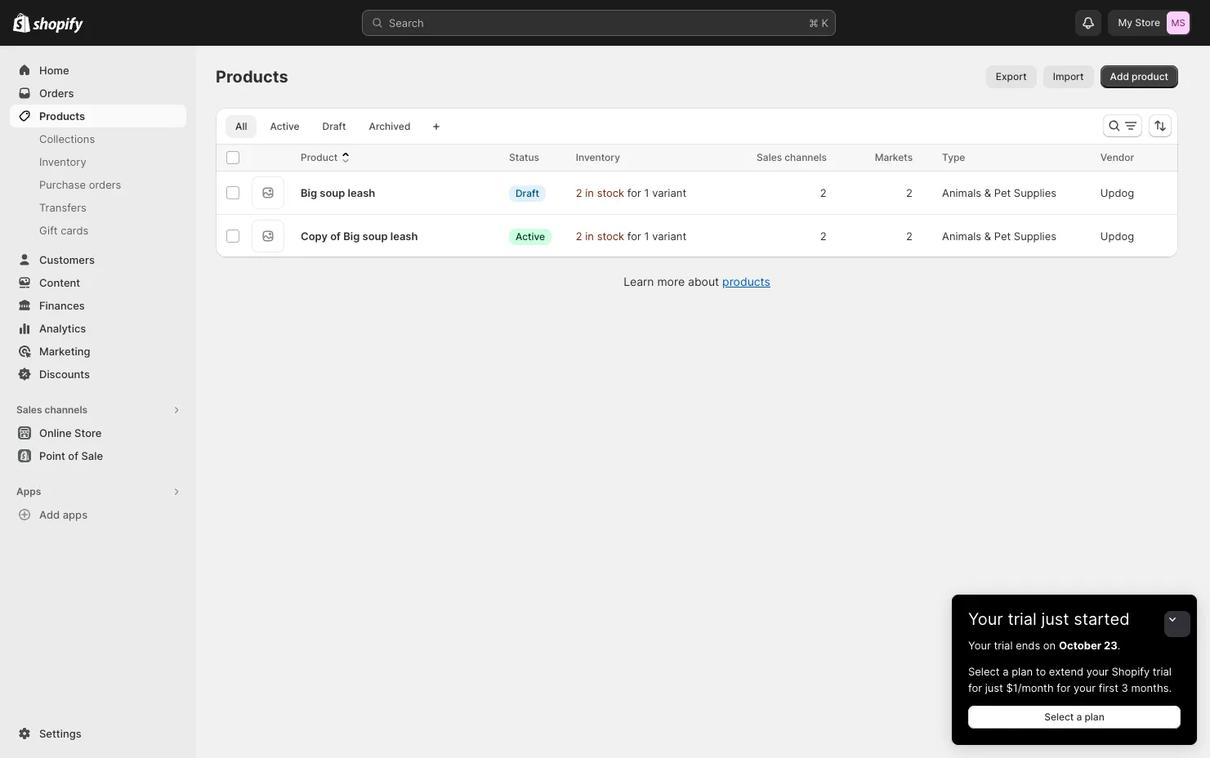 Task type: locate. For each thing, give the bounding box(es) containing it.
1 vertical spatial sales channels
[[16, 404, 88, 416]]

0 vertical spatial supplies
[[1015, 186, 1057, 199]]

products up the collections
[[39, 110, 85, 123]]

select left to
[[969, 666, 1000, 679]]

2 variant from the top
[[653, 230, 687, 243]]

1 vertical spatial your
[[969, 639, 992, 652]]

1 horizontal spatial of
[[330, 230, 341, 243]]

stock for big soup leash
[[597, 186, 625, 199]]

started
[[1075, 610, 1130, 630]]

0 vertical spatial your
[[969, 610, 1004, 630]]

0 vertical spatial your
[[1087, 666, 1109, 679]]

2
[[576, 186, 583, 199], [821, 186, 827, 199], [906, 186, 913, 199], [576, 230, 583, 243], [821, 230, 827, 243], [906, 230, 913, 243]]

0 horizontal spatial plan
[[1012, 666, 1034, 679]]

0 horizontal spatial draft
[[323, 120, 346, 132]]

your inside dropdown button
[[969, 610, 1004, 630]]

online store link
[[10, 422, 186, 445]]

0 vertical spatial variant
[[653, 186, 687, 199]]

1 vertical spatial select
[[1045, 711, 1075, 724]]

online store
[[39, 427, 102, 440]]

1 horizontal spatial draft
[[516, 187, 540, 199]]

draft up product button
[[323, 120, 346, 132]]

1 vertical spatial &
[[985, 230, 992, 243]]

0 horizontal spatial sales channels
[[16, 404, 88, 416]]

2 pet from the top
[[995, 230, 1012, 243]]

big right copy
[[344, 230, 360, 243]]

a down select a plan to extend your shopify trial for just $1/month for your first 3 months.
[[1077, 711, 1083, 724]]

in
[[586, 186, 594, 199], [586, 230, 594, 243]]

1 animals & pet supplies from the top
[[943, 186, 1057, 199]]

0 vertical spatial sales
[[757, 151, 783, 164]]

1 vertical spatial a
[[1077, 711, 1083, 724]]

products up all
[[216, 67, 288, 87]]

0 vertical spatial just
[[1042, 610, 1070, 630]]

pet for big soup leash
[[995, 186, 1012, 199]]

select for select a plan to extend your shopify trial for just $1/month for your first 3 months.
[[969, 666, 1000, 679]]

1 vertical spatial big
[[344, 230, 360, 243]]

1 vertical spatial active
[[516, 230, 545, 242]]

1 vertical spatial of
[[68, 450, 78, 463]]

add apps
[[39, 509, 88, 522]]

1 vertical spatial trial
[[995, 639, 1013, 652]]

products
[[216, 67, 288, 87], [39, 110, 85, 123]]

marketing
[[39, 345, 90, 358]]

big soup leash
[[301, 186, 376, 199]]

1 vertical spatial 1
[[645, 230, 650, 243]]

trial inside dropdown button
[[1008, 610, 1037, 630]]

2 your from the top
[[969, 639, 992, 652]]

soup down product button
[[320, 186, 345, 199]]

my store image
[[1168, 11, 1190, 34]]

1 vertical spatial store
[[74, 427, 102, 440]]

in for copy of big soup leash
[[586, 230, 594, 243]]

0 vertical spatial add
[[1111, 70, 1130, 83]]

of left "sale"
[[68, 450, 78, 463]]

1 vertical spatial stock
[[597, 230, 625, 243]]

plan up $1/month
[[1012, 666, 1034, 679]]

draft down status
[[516, 187, 540, 199]]

0 vertical spatial stock
[[597, 186, 625, 199]]

1 horizontal spatial inventory
[[576, 151, 621, 164]]

0 vertical spatial draft
[[323, 120, 346, 132]]

0 horizontal spatial select
[[969, 666, 1000, 679]]

2 & from the top
[[985, 230, 992, 243]]

1 vertical spatial pet
[[995, 230, 1012, 243]]

0 vertical spatial of
[[330, 230, 341, 243]]

your
[[1087, 666, 1109, 679], [1074, 682, 1096, 695]]

orders
[[39, 87, 74, 100]]

just left $1/month
[[986, 682, 1004, 695]]

on
[[1044, 639, 1057, 652]]

inventory right status
[[576, 151, 621, 164]]

1 vertical spatial soup
[[363, 230, 388, 243]]

animals for copy of big soup leash
[[943, 230, 982, 243]]

inventory link
[[10, 150, 186, 173]]

0 vertical spatial soup
[[320, 186, 345, 199]]

1 horizontal spatial channels
[[785, 151, 827, 164]]

type button
[[943, 150, 982, 166]]

2 1 from the top
[[645, 230, 650, 243]]

your up your trial ends on october 23 .
[[969, 610, 1004, 630]]

soup
[[320, 186, 345, 199], [363, 230, 388, 243]]

trial up ends
[[1008, 610, 1037, 630]]

2 animals & pet supplies from the top
[[943, 230, 1057, 243]]

1 vertical spatial plan
[[1085, 711, 1105, 724]]

just inside select a plan to extend your shopify trial for just $1/month for your first 3 months.
[[986, 682, 1004, 695]]

0 horizontal spatial leash
[[348, 186, 376, 199]]

0 vertical spatial plan
[[1012, 666, 1034, 679]]

point of sale
[[39, 450, 103, 463]]

0 vertical spatial select
[[969, 666, 1000, 679]]

select
[[969, 666, 1000, 679], [1045, 711, 1075, 724]]

1 2 in stock for 1 variant from the top
[[576, 186, 687, 199]]

1 vertical spatial variant
[[653, 230, 687, 243]]

0 horizontal spatial just
[[986, 682, 1004, 695]]

stock up 'learn' in the right top of the page
[[597, 230, 625, 243]]

copy of big soup leash
[[301, 230, 418, 243]]

1 for big soup leash
[[645, 186, 650, 199]]

1 vertical spatial draft
[[516, 187, 540, 199]]

1 horizontal spatial plan
[[1085, 711, 1105, 724]]

store up "sale"
[[74, 427, 102, 440]]

1 vertical spatial 2 in stock for 1 variant
[[576, 230, 687, 243]]

store inside 'button'
[[74, 427, 102, 440]]

0 horizontal spatial add
[[39, 509, 60, 522]]

1 horizontal spatial select
[[1045, 711, 1075, 724]]

your left ends
[[969, 639, 992, 652]]

1 1 from the top
[[645, 186, 650, 199]]

active down status
[[516, 230, 545, 242]]

products link
[[723, 275, 771, 289]]

first
[[1099, 682, 1119, 695]]

orders link
[[10, 82, 186, 105]]

0 vertical spatial animals
[[943, 186, 982, 199]]

a for select a plan to extend your shopify trial for just $1/month for your first 3 months.
[[1003, 666, 1009, 679]]

1 horizontal spatial leash
[[391, 230, 418, 243]]

0 horizontal spatial a
[[1003, 666, 1009, 679]]

stock
[[597, 186, 625, 199], [597, 230, 625, 243]]

animals for big soup leash
[[943, 186, 982, 199]]

0 vertical spatial 2 in stock for 1 variant
[[576, 186, 687, 199]]

1 vertical spatial sales
[[16, 404, 42, 416]]

animals & pet supplies
[[943, 186, 1057, 199], [943, 230, 1057, 243]]

1 & from the top
[[985, 186, 992, 199]]

type
[[943, 151, 966, 164]]

2 in stock for 1 variant down inventory button
[[576, 186, 687, 199]]

0 vertical spatial leash
[[348, 186, 376, 199]]

a
[[1003, 666, 1009, 679], [1077, 711, 1083, 724]]

0 vertical spatial animals & pet supplies
[[943, 186, 1057, 199]]

your for your trial just started
[[969, 610, 1004, 630]]

plan down first
[[1085, 711, 1105, 724]]

trial for just
[[1008, 610, 1037, 630]]

supplies for big soup leash
[[1015, 186, 1057, 199]]

store
[[1136, 16, 1161, 29], [74, 427, 102, 440]]

&
[[985, 186, 992, 199], [985, 230, 992, 243]]

inventory button
[[576, 150, 637, 166]]

1 updog from the top
[[1101, 186, 1135, 199]]

pet for copy of big soup leash
[[995, 230, 1012, 243]]

0 horizontal spatial of
[[68, 450, 78, 463]]

0 vertical spatial store
[[1136, 16, 1161, 29]]

to
[[1037, 666, 1047, 679]]

of inside copy of big soup leash link
[[330, 230, 341, 243]]

2 button
[[812, 177, 847, 209], [898, 177, 933, 209], [812, 220, 847, 253], [898, 220, 933, 253]]

1 vertical spatial leash
[[391, 230, 418, 243]]

plan inside select a plan to extend your shopify trial for just $1/month for your first 3 months.
[[1012, 666, 1034, 679]]

add product link
[[1101, 65, 1179, 88]]

2 in stock for 1 variant up 'learn' in the right top of the page
[[576, 230, 687, 243]]

1 supplies from the top
[[1015, 186, 1057, 199]]

products inside products link
[[39, 110, 85, 123]]

trial
[[1008, 610, 1037, 630], [995, 639, 1013, 652], [1154, 666, 1172, 679]]

import
[[1054, 70, 1085, 83]]

vendor
[[1101, 151, 1135, 164]]

1 horizontal spatial add
[[1111, 70, 1130, 83]]

draft link
[[313, 115, 356, 138]]

1 horizontal spatial just
[[1042, 610, 1070, 630]]

$1/month
[[1007, 682, 1054, 695]]

your left first
[[1074, 682, 1096, 695]]

1 your from the top
[[969, 610, 1004, 630]]

just
[[1042, 610, 1070, 630], [986, 682, 1004, 695]]

for up 'learn' in the right top of the page
[[628, 230, 642, 243]]

variant for big soup leash
[[653, 186, 687, 199]]

shopify image
[[13, 13, 30, 33]]

k
[[822, 16, 829, 29]]

2 2 in stock for 1 variant from the top
[[576, 230, 687, 243]]

your trial ends on october 23 .
[[969, 639, 1121, 652]]

0 vertical spatial &
[[985, 186, 992, 199]]

for down extend
[[1057, 682, 1071, 695]]

soup down big soup leash
[[363, 230, 388, 243]]

0 horizontal spatial store
[[74, 427, 102, 440]]

1 for copy of big soup leash
[[645, 230, 650, 243]]

select a plan link
[[969, 706, 1181, 729]]

gift cards
[[39, 224, 89, 237]]

trial left ends
[[995, 639, 1013, 652]]

inventory
[[576, 151, 621, 164], [39, 155, 86, 168]]

0 vertical spatial updog
[[1101, 186, 1135, 199]]

⌘
[[809, 16, 819, 29]]

just up on
[[1042, 610, 1070, 630]]

shopify image
[[33, 17, 84, 33]]

23
[[1105, 639, 1118, 652]]

add inside button
[[39, 509, 60, 522]]

1 in from the top
[[586, 186, 594, 199]]

1 animals from the top
[[943, 186, 982, 199]]

just inside dropdown button
[[1042, 610, 1070, 630]]

0 horizontal spatial channels
[[45, 404, 88, 416]]

your up first
[[1087, 666, 1109, 679]]

1 vertical spatial in
[[586, 230, 594, 243]]

your trial just started element
[[953, 638, 1198, 746]]

active right all
[[270, 120, 300, 132]]

1 vertical spatial your
[[1074, 682, 1096, 695]]

purchase
[[39, 178, 86, 191]]

big down product
[[301, 186, 317, 199]]

1 vertical spatial products
[[39, 110, 85, 123]]

0 vertical spatial trial
[[1008, 610, 1037, 630]]

search
[[389, 16, 424, 29]]

of for big
[[330, 230, 341, 243]]

1 vertical spatial updog
[[1101, 230, 1135, 243]]

add left product
[[1111, 70, 1130, 83]]

1 horizontal spatial a
[[1077, 711, 1083, 724]]

active
[[270, 120, 300, 132], [516, 230, 545, 242]]

about
[[688, 275, 720, 289]]

select down select a plan to extend your shopify trial for just $1/month for your first 3 months.
[[1045, 711, 1075, 724]]

1 variant from the top
[[653, 186, 687, 199]]

1 vertical spatial supplies
[[1015, 230, 1057, 243]]

home
[[39, 64, 69, 77]]

0 vertical spatial products
[[216, 67, 288, 87]]

point of sale link
[[10, 445, 186, 468]]

1 vertical spatial animals
[[943, 230, 982, 243]]

select inside select a plan to extend your shopify trial for just $1/month for your first 3 months.
[[969, 666, 1000, 679]]

2 updog from the top
[[1101, 230, 1135, 243]]

collections link
[[10, 128, 186, 150]]

trial up months.
[[1154, 666, 1172, 679]]

0 horizontal spatial products
[[39, 110, 85, 123]]

stock down inventory button
[[597, 186, 625, 199]]

store for my store
[[1136, 16, 1161, 29]]

tab list
[[222, 114, 424, 138]]

2 stock from the top
[[597, 230, 625, 243]]

of
[[330, 230, 341, 243], [68, 450, 78, 463]]

1 vertical spatial animals & pet supplies
[[943, 230, 1057, 243]]

add left apps
[[39, 509, 60, 522]]

1 vertical spatial channels
[[45, 404, 88, 416]]

1 horizontal spatial sales channels
[[757, 151, 827, 164]]

of inside point of sale link
[[68, 450, 78, 463]]

2 animals from the top
[[943, 230, 982, 243]]

discounts link
[[10, 363, 186, 386]]

2 supplies from the top
[[1015, 230, 1057, 243]]

your trial just started
[[969, 610, 1130, 630]]

pet
[[995, 186, 1012, 199], [995, 230, 1012, 243]]

1 stock from the top
[[597, 186, 625, 199]]

0 vertical spatial a
[[1003, 666, 1009, 679]]

product
[[1132, 70, 1169, 83]]

animals & pet supplies for big soup leash
[[943, 186, 1057, 199]]

0 horizontal spatial soup
[[320, 186, 345, 199]]

& for big soup leash
[[985, 186, 992, 199]]

⌘ k
[[809, 16, 829, 29]]

orders
[[89, 178, 121, 191]]

product
[[301, 151, 338, 164]]

inventory up the "purchase"
[[39, 155, 86, 168]]

1 vertical spatial just
[[986, 682, 1004, 695]]

1 horizontal spatial soup
[[363, 230, 388, 243]]

animals
[[943, 186, 982, 199], [943, 230, 982, 243]]

2 vertical spatial trial
[[1154, 666, 1172, 679]]

0 vertical spatial 1
[[645, 186, 650, 199]]

1 vertical spatial add
[[39, 509, 60, 522]]

store right my
[[1136, 16, 1161, 29]]

2 in from the top
[[586, 230, 594, 243]]

0 vertical spatial pet
[[995, 186, 1012, 199]]

0 horizontal spatial sales
[[16, 404, 42, 416]]

1 horizontal spatial store
[[1136, 16, 1161, 29]]

for
[[628, 186, 642, 199], [628, 230, 642, 243], [969, 682, 983, 695], [1057, 682, 1071, 695]]

big
[[301, 186, 317, 199], [344, 230, 360, 243]]

a inside select a plan to extend your shopify trial for just $1/month for your first 3 months.
[[1003, 666, 1009, 679]]

add for add apps
[[39, 509, 60, 522]]

0 vertical spatial active
[[270, 120, 300, 132]]

of right copy
[[330, 230, 341, 243]]

.
[[1118, 639, 1121, 652]]

copy of big soup leash link
[[301, 228, 418, 244]]

updog for big soup leash
[[1101, 186, 1135, 199]]

all button
[[226, 115, 257, 138]]

leash inside big soup leash link
[[348, 186, 376, 199]]

1 pet from the top
[[995, 186, 1012, 199]]

plan for select a plan
[[1085, 711, 1105, 724]]

updog
[[1101, 186, 1135, 199], [1101, 230, 1135, 243]]

sales
[[757, 151, 783, 164], [16, 404, 42, 416]]

0 vertical spatial big
[[301, 186, 317, 199]]

a up $1/month
[[1003, 666, 1009, 679]]

channels
[[785, 151, 827, 164], [45, 404, 88, 416]]

0 vertical spatial in
[[586, 186, 594, 199]]



Task type: vqa. For each thing, say whether or not it's contained in the screenshot.
"text field" at the top of page
no



Task type: describe. For each thing, give the bounding box(es) containing it.
add for add product
[[1111, 70, 1130, 83]]

more
[[658, 275, 685, 289]]

purchase orders link
[[10, 173, 186, 196]]

apps button
[[10, 481, 186, 504]]

products link
[[10, 105, 186, 128]]

inventory inside button
[[576, 151, 621, 164]]

for left $1/month
[[969, 682, 983, 695]]

shopify
[[1112, 666, 1151, 679]]

3
[[1122, 682, 1129, 695]]

supplies for copy of big soup leash
[[1015, 230, 1057, 243]]

analytics
[[39, 322, 86, 335]]

settings
[[39, 728, 81, 741]]

1 horizontal spatial active
[[516, 230, 545, 242]]

active link
[[260, 115, 310, 138]]

of for sale
[[68, 450, 78, 463]]

trial inside select a plan to extend your shopify trial for just $1/month for your first 3 months.
[[1154, 666, 1172, 679]]

select a plan to extend your shopify trial for just $1/month for your first 3 months.
[[969, 666, 1173, 695]]

your for your trial ends on october 23 .
[[969, 639, 992, 652]]

point of sale button
[[0, 445, 196, 468]]

& for copy of big soup leash
[[985, 230, 992, 243]]

animals & pet supplies for copy of big soup leash
[[943, 230, 1057, 243]]

store for online store
[[74, 427, 102, 440]]

product button
[[301, 150, 354, 166]]

analytics link
[[10, 317, 186, 340]]

transfers link
[[10, 196, 186, 219]]

1 horizontal spatial big
[[344, 230, 360, 243]]

0 vertical spatial channels
[[785, 151, 827, 164]]

export
[[996, 70, 1027, 83]]

apps
[[63, 509, 88, 522]]

home link
[[10, 59, 186, 82]]

1 horizontal spatial sales
[[757, 151, 783, 164]]

discounts
[[39, 368, 90, 381]]

archived link
[[359, 115, 421, 138]]

ends
[[1016, 639, 1041, 652]]

2 in stock for 1 variant for big soup leash
[[576, 186, 687, 199]]

sales inside button
[[16, 404, 42, 416]]

updog for copy of big soup leash
[[1101, 230, 1135, 243]]

in for big soup leash
[[586, 186, 594, 199]]

stock for copy of big soup leash
[[597, 230, 625, 243]]

plan for select a plan to extend your shopify trial for just $1/month for your first 3 months.
[[1012, 666, 1034, 679]]

a for select a plan
[[1077, 711, 1083, 724]]

gift cards link
[[10, 219, 186, 242]]

transfers
[[39, 201, 86, 214]]

leash inside copy of big soup leash link
[[391, 230, 418, 243]]

finances
[[39, 299, 85, 312]]

my
[[1119, 16, 1133, 29]]

select a plan
[[1045, 711, 1105, 724]]

settings link
[[10, 723, 186, 746]]

0 horizontal spatial active
[[270, 120, 300, 132]]

draft inside 'link'
[[323, 120, 346, 132]]

point
[[39, 450, 65, 463]]

import button
[[1044, 65, 1094, 88]]

copy
[[301, 230, 328, 243]]

extend
[[1050, 666, 1084, 679]]

archived
[[369, 120, 411, 132]]

add apps button
[[10, 504, 186, 527]]

october
[[1060, 639, 1102, 652]]

all
[[235, 120, 247, 132]]

content link
[[10, 271, 186, 294]]

sale
[[81, 450, 103, 463]]

channels inside sales channels button
[[45, 404, 88, 416]]

variant for copy of big soup leash
[[653, 230, 687, 243]]

add product
[[1111, 70, 1169, 83]]

vendor button
[[1101, 150, 1151, 166]]

sales channels inside button
[[16, 404, 88, 416]]

gift
[[39, 224, 58, 237]]

marketing link
[[10, 340, 186, 363]]

trial for ends
[[995, 639, 1013, 652]]

customers
[[39, 253, 95, 267]]

0 vertical spatial sales channels
[[757, 151, 827, 164]]

cards
[[61, 224, 89, 237]]

customers link
[[10, 249, 186, 271]]

finances link
[[10, 294, 186, 317]]

2 in stock for 1 variant for copy of big soup leash
[[576, 230, 687, 243]]

purchase orders
[[39, 178, 121, 191]]

0 horizontal spatial inventory
[[39, 155, 86, 168]]

collections
[[39, 132, 95, 146]]

markets
[[875, 151, 913, 164]]

online
[[39, 427, 72, 440]]

products
[[723, 275, 771, 289]]

tab list containing all
[[222, 114, 424, 138]]

learn more about products
[[624, 275, 771, 289]]

my store
[[1119, 16, 1161, 29]]

0 horizontal spatial big
[[301, 186, 317, 199]]

1 horizontal spatial products
[[216, 67, 288, 87]]

sales channels button
[[10, 399, 186, 422]]

select for select a plan
[[1045, 711, 1075, 724]]

learn
[[624, 275, 654, 289]]

apps
[[16, 486, 41, 498]]

for down inventory button
[[628, 186, 642, 199]]

status
[[509, 151, 540, 164]]

online store button
[[0, 422, 196, 445]]

big soup leash link
[[301, 185, 376, 201]]

months.
[[1132, 682, 1173, 695]]



